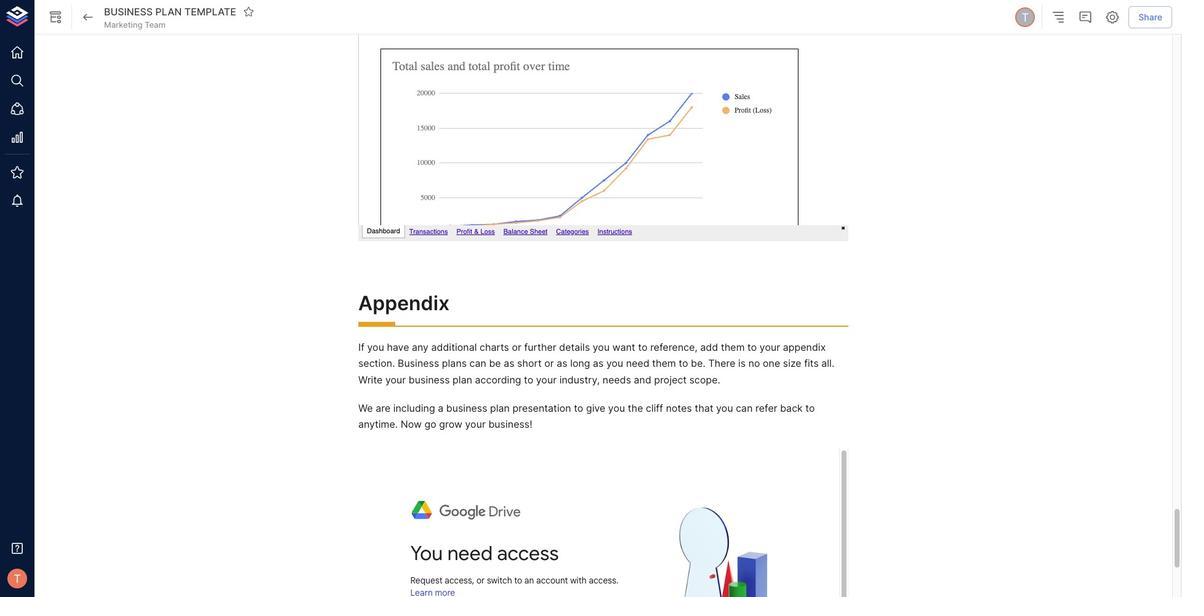 Task type: describe. For each thing, give the bounding box(es) containing it.
to right back
[[806, 402, 815, 415]]

go back image
[[81, 10, 95, 25]]

you left want
[[593, 341, 610, 354]]

can inside we are including a business plan presentation to give you the cliff notes that you can refer back to anytime. now go grow your business!
[[736, 402, 753, 415]]

1 horizontal spatial t button
[[1014, 6, 1038, 29]]

one
[[763, 357, 781, 370]]

anytime.
[[359, 419, 398, 431]]

reference,
[[651, 341, 698, 354]]

no
[[749, 357, 761, 370]]

business!
[[489, 419, 533, 431]]

appendix
[[359, 292, 450, 316]]

according
[[475, 374, 521, 386]]

comments image
[[1079, 10, 1094, 25]]

needs
[[603, 374, 631, 386]]

to up "no"
[[748, 341, 757, 354]]

now
[[401, 419, 422, 431]]

plan
[[155, 5, 182, 18]]

there
[[709, 357, 736, 370]]

0 vertical spatial them
[[721, 341, 745, 354]]

that
[[695, 402, 714, 415]]

want
[[613, 341, 636, 354]]

your inside we are including a business plan presentation to give you the cliff notes that you can refer back to anytime. now go grow your business!
[[465, 419, 486, 431]]

plan inside if you have any additional charts or further details you want to reference, add them to your appendix section. business plans can be as short or as long as you need them to be. there is no one size fits all. write your business plan according to your industry, needs and project scope.
[[453, 374, 473, 386]]

your down section.
[[386, 374, 406, 386]]

0 horizontal spatial them
[[653, 357, 676, 370]]

table of contents image
[[1052, 10, 1066, 25]]

if
[[359, 341, 365, 354]]

details
[[559, 341, 590, 354]]

we
[[359, 402, 373, 415]]

your up one
[[760, 341, 781, 354]]

to left give
[[574, 402, 584, 415]]

is
[[739, 357, 746, 370]]

business inside if you have any additional charts or further details you want to reference, add them to your appendix section. business plans can be as short or as long as you need them to be. there is no one size fits all. write your business plan according to your industry, needs and project scope.
[[409, 374, 450, 386]]

project
[[654, 374, 687, 386]]

if you have any additional charts or further details you want to reference, add them to your appendix section. business plans can be as short or as long as you need them to be. there is no one size fits all. write your business plan according to your industry, needs and project scope.
[[359, 341, 838, 386]]

and
[[634, 374, 652, 386]]

business plan template
[[104, 5, 236, 18]]

write
[[359, 374, 383, 386]]

scope.
[[690, 374, 721, 386]]

be
[[489, 357, 501, 370]]

you up the needs
[[607, 357, 624, 370]]

to down short
[[524, 374, 534, 386]]

0 horizontal spatial t button
[[4, 565, 31, 593]]

can inside if you have any additional charts or further details you want to reference, add them to your appendix section. business plans can be as short or as long as you need them to be. there is no one size fits all. write your business plan according to your industry, needs and project scope.
[[470, 357, 487, 370]]

1 vertical spatial or
[[545, 357, 554, 370]]

additional
[[431, 341, 477, 354]]

presentation
[[513, 402, 571, 415]]

refer
[[756, 402, 778, 415]]

plan inside we are including a business plan presentation to give you the cliff notes that you can refer back to anytime. now go grow your business!
[[490, 402, 510, 415]]

you right that
[[717, 402, 733, 415]]



Task type: vqa. For each thing, say whether or not it's contained in the screenshot.
'Remove Bookmark' icon
no



Task type: locate. For each thing, give the bounding box(es) containing it.
to left the be.
[[679, 357, 689, 370]]

2 horizontal spatial as
[[593, 357, 604, 370]]

them up project
[[653, 357, 676, 370]]

1 vertical spatial can
[[736, 402, 753, 415]]

2 as from the left
[[557, 357, 568, 370]]

your down short
[[536, 374, 557, 386]]

1 vertical spatial them
[[653, 357, 676, 370]]

are
[[376, 402, 391, 415]]

3 as from the left
[[593, 357, 604, 370]]

to up the need in the right bottom of the page
[[638, 341, 648, 354]]

can left the refer
[[736, 402, 753, 415]]

need
[[626, 357, 650, 370]]

t button
[[1014, 6, 1038, 29], [4, 565, 31, 593]]

marketing team
[[104, 20, 166, 30]]

1 horizontal spatial plan
[[490, 402, 510, 415]]

marketing
[[104, 20, 143, 30]]

back
[[781, 402, 803, 415]]

add
[[701, 341, 719, 354]]

can left be
[[470, 357, 487, 370]]

business
[[409, 374, 450, 386], [446, 402, 488, 415]]

as right be
[[504, 357, 515, 370]]

0 vertical spatial plan
[[453, 374, 473, 386]]

share button
[[1129, 6, 1173, 28]]

0 horizontal spatial plan
[[453, 374, 473, 386]]

long
[[570, 357, 590, 370]]

1 horizontal spatial or
[[545, 357, 554, 370]]

or
[[512, 341, 522, 354], [545, 357, 554, 370]]

1 as from the left
[[504, 357, 515, 370]]

be.
[[691, 357, 706, 370]]

to
[[638, 341, 648, 354], [748, 341, 757, 354], [679, 357, 689, 370], [524, 374, 534, 386], [574, 402, 584, 415], [806, 402, 815, 415]]

t
[[1022, 10, 1029, 24], [14, 572, 21, 586]]

0 vertical spatial business
[[409, 374, 450, 386]]

template
[[185, 5, 236, 18]]

further
[[524, 341, 557, 354]]

0 horizontal spatial t
[[14, 572, 21, 586]]

share
[[1139, 12, 1163, 22]]

you right if
[[367, 341, 384, 354]]

you left the
[[609, 402, 625, 415]]

1 vertical spatial t
[[14, 572, 21, 586]]

have
[[387, 341, 409, 354]]

1 horizontal spatial them
[[721, 341, 745, 354]]

you
[[367, 341, 384, 354], [593, 341, 610, 354], [607, 357, 624, 370], [609, 402, 625, 415], [717, 402, 733, 415]]

them
[[721, 341, 745, 354], [653, 357, 676, 370]]

give
[[586, 402, 606, 415]]

them up is
[[721, 341, 745, 354]]

your right grow
[[465, 419, 486, 431]]

favorite image
[[243, 6, 254, 17]]

business up grow
[[446, 402, 488, 415]]

or up short
[[512, 341, 522, 354]]

1 horizontal spatial t
[[1022, 10, 1029, 24]]

cliff
[[646, 402, 664, 415]]

as right long
[[593, 357, 604, 370]]

0 horizontal spatial as
[[504, 357, 515, 370]]

1 vertical spatial t button
[[4, 565, 31, 593]]

we are including a business plan presentation to give you the cliff notes that you can refer back to anytime. now go grow your business!
[[359, 402, 818, 431]]

section.
[[359, 357, 395, 370]]

team
[[145, 20, 166, 30]]

1 horizontal spatial as
[[557, 357, 568, 370]]

a
[[438, 402, 444, 415]]

0 horizontal spatial can
[[470, 357, 487, 370]]

plan down plans
[[453, 374, 473, 386]]

notes
[[666, 402, 692, 415]]

0 vertical spatial or
[[512, 341, 522, 354]]

business down business
[[409, 374, 450, 386]]

all.
[[822, 357, 835, 370]]

business
[[398, 357, 439, 370]]

show wiki image
[[48, 10, 63, 25]]

0 vertical spatial t button
[[1014, 6, 1038, 29]]

can
[[470, 357, 487, 370], [736, 402, 753, 415]]

grow
[[439, 419, 463, 431]]

size
[[783, 357, 802, 370]]

plans
[[442, 357, 467, 370]]

charts
[[480, 341, 509, 354]]

1 vertical spatial business
[[446, 402, 488, 415]]

1 horizontal spatial can
[[736, 402, 753, 415]]

short
[[517, 357, 542, 370]]

your
[[760, 341, 781, 354], [386, 374, 406, 386], [536, 374, 557, 386], [465, 419, 486, 431]]

1 vertical spatial plan
[[490, 402, 510, 415]]

or down further
[[545, 357, 554, 370]]

including
[[393, 402, 435, 415]]

any
[[412, 341, 429, 354]]

plan
[[453, 374, 473, 386], [490, 402, 510, 415]]

marketing team link
[[104, 19, 166, 30]]

industry,
[[560, 374, 600, 386]]

appendix
[[783, 341, 826, 354]]

as
[[504, 357, 515, 370], [557, 357, 568, 370], [593, 357, 604, 370]]

0 vertical spatial can
[[470, 357, 487, 370]]

0 horizontal spatial or
[[512, 341, 522, 354]]

the
[[628, 402, 643, 415]]

business inside we are including a business plan presentation to give you the cliff notes that you can refer back to anytime. now go grow your business!
[[446, 402, 488, 415]]

settings image
[[1106, 10, 1121, 25]]

0 vertical spatial t
[[1022, 10, 1029, 24]]

fits
[[805, 357, 819, 370]]

business
[[104, 5, 153, 18]]

plan up business!
[[490, 402, 510, 415]]

go
[[425, 419, 437, 431]]

as left long
[[557, 357, 568, 370]]



